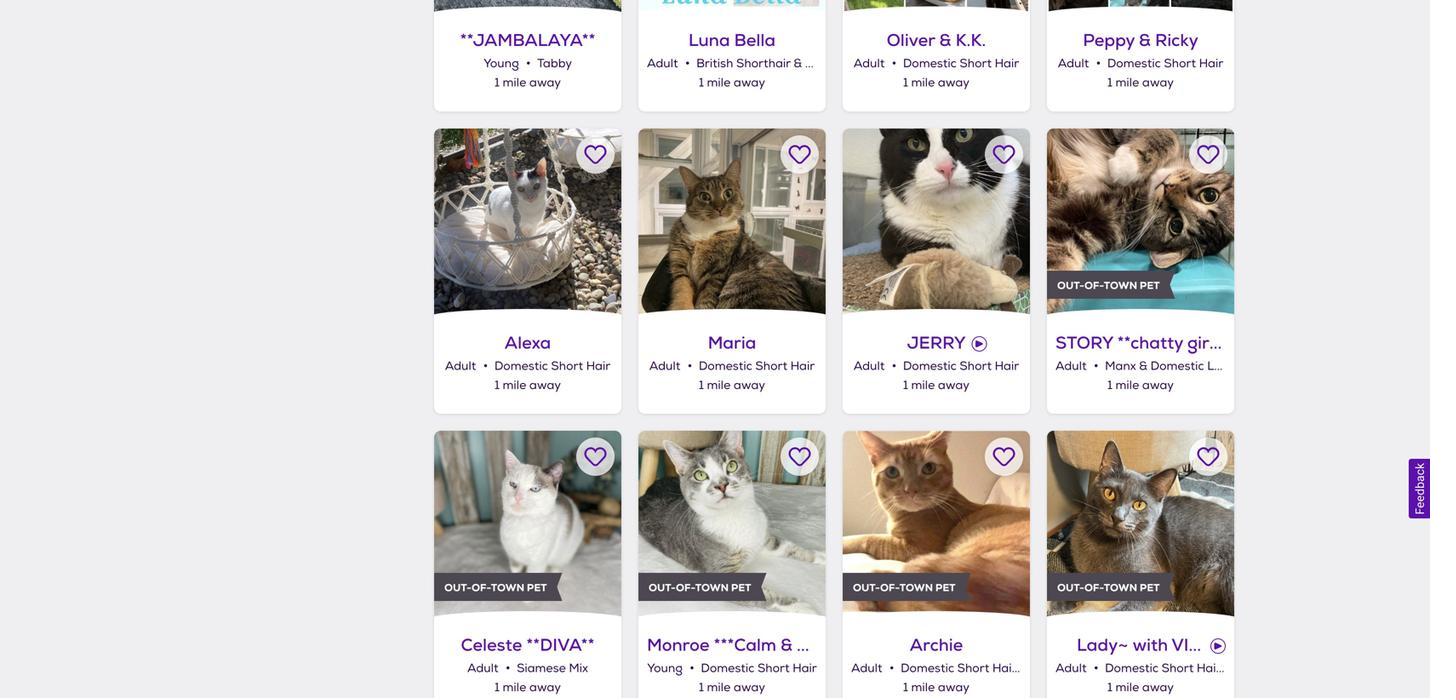Task type: locate. For each thing, give the bounding box(es) containing it.
out-of-town pet up story
[[1057, 279, 1160, 292]]

with
[[1133, 634, 1168, 656]]

domestic down maria
[[699, 359, 752, 374]]

&
[[939, 29, 951, 52], [1139, 29, 1151, 52], [794, 56, 802, 71], [1139, 359, 1147, 374], [781, 634, 793, 656]]

**jambalaya**
[[460, 29, 595, 52]]

mile down british
[[707, 75, 731, 90]]

domestic for maria, adoptable cat, adult female domestic short hair, 1 mile away. image
[[699, 359, 752, 374]]

out-
[[1057, 279, 1084, 292], [444, 581, 472, 595], [649, 581, 676, 595], [853, 581, 880, 595], [1057, 581, 1084, 595]]

pet up **chatty
[[1140, 279, 1160, 292]]

hair
[[897, 56, 921, 71], [995, 56, 1019, 71], [1199, 56, 1223, 71], [586, 359, 611, 374], [790, 359, 815, 374], [995, 359, 1019, 374], [1239, 359, 1263, 374], [793, 661, 817, 676], [992, 661, 1016, 676], [1197, 661, 1221, 676]]

domestic for lady~ with video, adoptable cat, adult female domestic short hair mix, 1 mile away, has video, out-of-town pet. image
[[1105, 661, 1159, 676]]

away down k.k.
[[938, 75, 970, 90]]

short for alexa
[[551, 359, 583, 374]]

town for monroe
[[695, 581, 729, 595]]

adult for luna bella
[[647, 56, 678, 71]]

1 mile away down british
[[699, 75, 765, 90]]

away for luna bella
[[734, 75, 765, 90]]

adult for story **chatty girl**
[[1056, 359, 1087, 374]]

town for celeste
[[491, 581, 524, 595]]

2 domestic short hair mix from the left
[[1105, 661, 1243, 676]]

short for archie
[[957, 661, 989, 676]]

1 mile away down the oliver & k.k.
[[903, 75, 970, 90]]

1 mile away down alexa
[[495, 378, 561, 393]]

domestic down jerry
[[903, 359, 957, 374]]

young down **jambalaya** in the left top of the page
[[483, 56, 519, 71]]

domestic short hair mix down lady~ with video
[[1105, 661, 1243, 676]]

out- for story
[[1057, 279, 1084, 292]]

town up story **chatty girl** at the right of page
[[1104, 279, 1137, 292]]

domestic short hair
[[903, 56, 1019, 71], [1107, 56, 1223, 71], [494, 359, 611, 374], [699, 359, 815, 374], [903, 359, 1019, 374], [701, 661, 817, 676]]

british shorthair & domestic short hair mix
[[696, 56, 943, 71]]

away
[[529, 75, 561, 90], [734, 75, 765, 90], [938, 75, 970, 90], [1142, 75, 1174, 90], [529, 378, 561, 393], [734, 378, 765, 393], [938, 378, 970, 393], [1142, 378, 1174, 393], [529, 680, 561, 695], [734, 680, 765, 695], [938, 680, 970, 695], [1142, 680, 1174, 695]]

1 mile away down manx
[[1107, 378, 1174, 393]]

domestic down peppy & ricky
[[1107, 56, 1161, 71]]

mile for story **chatty girl**
[[1116, 378, 1139, 393]]

out- up affectionate***
[[853, 581, 880, 595]]

1 mile away down jerry
[[903, 378, 970, 393]]

& for manx
[[1139, 359, 1147, 374]]

& right ***calm
[[781, 634, 793, 656]]

away down archie
[[938, 680, 970, 695]]

& right shorthair
[[794, 56, 802, 71]]

1 horizontal spatial domestic short hair mix
[[1105, 661, 1243, 676]]

domestic down alexa
[[494, 359, 548, 374]]

domestic down with
[[1105, 661, 1159, 676]]

has video image right with
[[1210, 639, 1226, 654]]

away down maria
[[734, 378, 765, 393]]

mile down archie
[[911, 680, 935, 695]]

mile for oliver & k.k.
[[911, 75, 935, 90]]

domestic short hair down ricky
[[1107, 56, 1223, 71]]

pet
[[1140, 279, 1160, 292], [527, 581, 547, 595], [731, 581, 751, 595], [935, 581, 956, 595], [1140, 581, 1160, 595]]

mile down with
[[1116, 680, 1139, 695]]

adult for maria
[[649, 359, 680, 374]]

town up the celeste
[[491, 581, 524, 595]]

away down tabby
[[529, 75, 561, 90]]

pet for **chatty
[[1140, 279, 1160, 292]]

away down siamese
[[529, 680, 561, 695]]

domestic short hair mix
[[901, 661, 1039, 676], [1105, 661, 1243, 676]]

out-of-town pet for monroe
[[649, 581, 751, 595]]

1 mile away for peppy & ricky
[[1107, 75, 1174, 90]]

domestic for peppy & ricky, adoptable cat, adult female domestic short hair, 1 mile away. image at top
[[1107, 56, 1161, 71]]

mile down ***calm
[[707, 680, 731, 695]]

& right manx
[[1139, 359, 1147, 374]]

has video image
[[972, 336, 987, 351], [1210, 639, 1226, 654]]

mile down manx
[[1116, 378, 1139, 393]]

mix
[[924, 56, 943, 71], [1266, 359, 1285, 374], [569, 661, 588, 676], [1020, 661, 1039, 676], [1224, 661, 1243, 676]]

domestic short hair for maria
[[699, 359, 815, 374]]

mile down maria
[[707, 378, 731, 393]]

alexa, adoptable cat, adult female domestic short hair, 1 mile away. image
[[434, 128, 621, 316]]

domestic down ***calm
[[701, 661, 754, 676]]

mile down alexa
[[503, 378, 526, 393]]

pet up archie
[[935, 581, 956, 595]]

0 vertical spatial has video image
[[972, 336, 987, 351]]

oliver & k.k., adoptable cat, adult female domestic short hair, 1 mile away. image
[[843, 0, 1030, 13]]

pet up ***calm
[[731, 581, 751, 595]]

mile for luna bella
[[707, 75, 731, 90]]

mile down oliver
[[911, 75, 935, 90]]

1 mile away
[[495, 75, 561, 90], [699, 75, 765, 90], [903, 75, 970, 90], [1107, 75, 1174, 90], [495, 378, 561, 393], [699, 378, 765, 393], [903, 378, 970, 393], [1107, 378, 1174, 393], [495, 680, 561, 695], [699, 680, 765, 695], [903, 680, 970, 695], [1107, 680, 1174, 695]]

siamese mix
[[517, 661, 588, 676]]

away for **jambalaya**
[[529, 75, 561, 90]]

hair for maria, adoptable cat, adult female domestic short hair, 1 mile away. image
[[790, 359, 815, 374]]

1 vertical spatial young
[[647, 661, 683, 676]]

monroe ***calm & affectionate***
[[647, 634, 920, 656]]

1 horizontal spatial has video image
[[1210, 639, 1226, 654]]

mile down peppy & ricky
[[1116, 75, 1139, 90]]

1 mile away for archie
[[903, 680, 970, 695]]

1 for oliver & k.k.
[[903, 75, 908, 90]]

story **chatty girl**
[[1056, 331, 1227, 354]]

away down alexa
[[529, 378, 561, 393]]

pet up with
[[1140, 581, 1160, 595]]

**diva**
[[526, 634, 595, 656]]

1 mile away down maria
[[699, 378, 765, 393]]

out-of-town pet
[[1057, 279, 1160, 292], [444, 581, 547, 595], [649, 581, 751, 595], [853, 581, 956, 595], [1057, 581, 1160, 595]]

away down "manx & domestic long hair mix"
[[1142, 378, 1174, 393]]

town up ***calm
[[695, 581, 729, 595]]

away for story **chatty girl**
[[1142, 378, 1174, 393]]

1 mile away down archie
[[903, 680, 970, 695]]

& left ricky
[[1139, 29, 1151, 52]]

1 vertical spatial has video image
[[1210, 639, 1226, 654]]

adult for alexa
[[445, 359, 476, 374]]

short
[[862, 56, 894, 71], [960, 56, 992, 71], [1164, 56, 1196, 71], [551, 359, 583, 374], [755, 359, 787, 374], [960, 359, 992, 374], [758, 661, 790, 676], [957, 661, 989, 676], [1162, 661, 1194, 676]]

away for celeste **diva**
[[529, 680, 561, 695]]

domestic short hair down k.k.
[[903, 56, 1019, 71]]

1
[[495, 75, 500, 90], [699, 75, 704, 90], [903, 75, 908, 90], [1107, 75, 1112, 90], [495, 378, 500, 393], [699, 378, 704, 393], [903, 378, 908, 393], [1107, 378, 1112, 393], [495, 680, 500, 695], [699, 680, 704, 695], [903, 680, 908, 695], [1107, 680, 1112, 695]]

1 for monroe ***calm & affectionate***
[[699, 680, 704, 695]]

mile
[[503, 75, 526, 90], [707, 75, 731, 90], [911, 75, 935, 90], [1116, 75, 1139, 90], [503, 378, 526, 393], [707, 378, 731, 393], [911, 378, 935, 393], [1116, 378, 1139, 393], [503, 680, 526, 695], [707, 680, 731, 695], [911, 680, 935, 695], [1116, 680, 1139, 695]]

out- up the "monroe"
[[649, 581, 676, 595]]

of-
[[1084, 279, 1104, 292], [472, 581, 491, 595], [676, 581, 695, 595], [880, 581, 900, 595], [1084, 581, 1104, 595]]

hair for archie, adoptable cat, adult male domestic short hair mix, 1 mile away, out-of-town pet. image
[[992, 661, 1016, 676]]

away down shorthair
[[734, 75, 765, 90]]

domestic right shorthair
[[805, 56, 859, 71]]

luna bella, adoptable cat, adult female british shorthair & domestic short hair mix, 1 mile away. image
[[638, 0, 826, 13]]

1 domestic short hair mix from the left
[[901, 661, 1039, 676]]

mile down siamese
[[503, 680, 526, 695]]

mile for peppy & ricky
[[1116, 75, 1139, 90]]

domestic down archie
[[901, 661, 954, 676]]

1 for story **chatty girl**
[[1107, 378, 1112, 393]]

domestic short hair down ***calm
[[701, 661, 817, 676]]

manx & domestic long hair mix
[[1105, 359, 1285, 374]]

domestic down the oliver & k.k.
[[903, 56, 957, 71]]

has video image right jerry
[[972, 336, 987, 351]]

1 for alexa
[[495, 378, 500, 393]]

of- up the celeste
[[472, 581, 491, 595]]

domestic short hair for alexa
[[494, 359, 611, 374]]

away down ***calm
[[734, 680, 765, 695]]

bella
[[734, 29, 776, 52]]

of- up the lady~
[[1084, 581, 1104, 595]]

away for oliver & k.k.
[[938, 75, 970, 90]]

pet up celeste **diva**
[[527, 581, 547, 595]]

short for oliver & k.k.
[[960, 56, 992, 71]]

domestic short hair down alexa
[[494, 359, 611, 374]]

domestic short hair mix for lady~ with video, adoptable cat, adult female domestic short hair mix, 1 mile away, has video, out-of-town pet. image
[[1105, 661, 1243, 676]]

out-of-town pet up the celeste
[[444, 581, 547, 595]]

1 mile away for **jambalaya**
[[495, 75, 561, 90]]

of- up the "monroe"
[[676, 581, 695, 595]]

oliver
[[887, 29, 935, 52]]

mile for **jambalaya**
[[503, 75, 526, 90]]

**jambalaya**, adoptable cat, young male tabby, 1 mile away, out-of-town pet. image
[[434, 0, 621, 13]]

hair for "jerry, adoptable cat, adult male domestic short hair, 1 mile away, has video." image
[[995, 359, 1019, 374]]

hair for peppy & ricky, adoptable cat, adult female domestic short hair, 1 mile away. image at top
[[1199, 56, 1223, 71]]

jerry
[[907, 331, 966, 354]]

1 mile away for luna bella
[[699, 75, 765, 90]]

out-of-town pet for story
[[1057, 279, 1160, 292]]

hair for lady~ with video, adoptable cat, adult female domestic short hair mix, 1 mile away, has video, out-of-town pet. image
[[1197, 661, 1221, 676]]

0 horizontal spatial domestic short hair mix
[[901, 661, 1039, 676]]

mile for celeste **diva**
[[503, 680, 526, 695]]

mile down **jambalaya** in the left top of the page
[[503, 75, 526, 90]]

oliver & k.k.
[[887, 29, 986, 52]]

1 for maria
[[699, 378, 704, 393]]

1 mile away down ***calm
[[699, 680, 765, 695]]

out-of-town pet up the "monroe"
[[649, 581, 751, 595]]

maria, adoptable cat, adult female domestic short hair, 1 mile away. image
[[638, 128, 826, 316]]

has video image for lady~ with video
[[1210, 639, 1226, 654]]

out- up story
[[1057, 279, 1084, 292]]

young down the "monroe"
[[647, 661, 683, 676]]

mile for maria
[[707, 378, 731, 393]]

mile down jerry
[[911, 378, 935, 393]]

hair for alexa, adoptable cat, adult female domestic short hair, 1 mile away. image
[[586, 359, 611, 374]]

away for archie
[[938, 680, 970, 695]]

1 mile away for celeste **diva**
[[495, 680, 561, 695]]

domestic short hair mix down archie
[[901, 661, 1039, 676]]

0 horizontal spatial young
[[483, 56, 519, 71]]

1 mile away down siamese
[[495, 680, 561, 695]]

1 mile away down peppy & ricky
[[1107, 75, 1174, 90]]

adult for archie
[[851, 661, 882, 676]]

domestic short hair down maria
[[699, 359, 815, 374]]

0 vertical spatial young
[[483, 56, 519, 71]]

of- up story
[[1084, 279, 1104, 292]]

town
[[1104, 279, 1137, 292], [491, 581, 524, 595], [695, 581, 729, 595], [900, 581, 933, 595], [1104, 581, 1137, 595]]

domestic short hair for peppy & ricky
[[1107, 56, 1223, 71]]

domestic
[[805, 56, 859, 71], [903, 56, 957, 71], [1107, 56, 1161, 71], [494, 359, 548, 374], [699, 359, 752, 374], [903, 359, 957, 374], [1151, 359, 1204, 374], [701, 661, 754, 676], [901, 661, 954, 676], [1105, 661, 1159, 676]]

& left k.k.
[[939, 29, 951, 52]]

young
[[483, 56, 519, 71], [647, 661, 683, 676]]

out-of-town pet up archie
[[853, 581, 956, 595]]

adult
[[647, 56, 678, 71], [854, 56, 885, 71], [1058, 56, 1089, 71], [445, 359, 476, 374], [649, 359, 680, 374], [854, 359, 885, 374], [1056, 359, 1087, 374], [467, 661, 498, 676], [851, 661, 882, 676], [1056, 661, 1087, 676]]

away for maria
[[734, 378, 765, 393]]

away down peppy & ricky
[[1142, 75, 1174, 90]]

monroe ***calm & affectionate***, adoptable cat, young female domestic short hair, 1 mile away, out-of-town pet. image
[[638, 431, 826, 618]]

archie
[[910, 634, 963, 656]]

out- up the celeste
[[444, 581, 472, 595]]

ricky
[[1155, 29, 1198, 52]]

manx
[[1105, 359, 1136, 374]]

1 mile away down tabby
[[495, 75, 561, 90]]

0 horizontal spatial has video image
[[972, 336, 987, 351]]

& for peppy
[[1139, 29, 1151, 52]]

away down jerry
[[938, 378, 970, 393]]

1 horizontal spatial young
[[647, 661, 683, 676]]



Task type: describe. For each thing, give the bounding box(es) containing it.
away for alexa
[[529, 378, 561, 393]]

domestic for oliver & k.k., adoptable cat, adult female domestic short hair, 1 mile away. image
[[903, 56, 957, 71]]

town up the lady~
[[1104, 581, 1137, 595]]

short for peppy & ricky
[[1164, 56, 1196, 71]]

out-of-town pet for celeste
[[444, 581, 547, 595]]

short for monroe ***calm & affectionate***
[[758, 661, 790, 676]]

young for **jambalaya**
[[483, 56, 519, 71]]

girl**
[[1187, 331, 1227, 354]]

out-of-town pet up the lady~
[[1057, 581, 1160, 595]]

1 for **jambalaya**
[[495, 75, 500, 90]]

celeste **diva**, adoptable cat, adult female siamese mix, 1 mile away, out-of-town pet. image
[[434, 431, 621, 618]]

& for oliver
[[939, 29, 951, 52]]

siamese
[[517, 661, 566, 676]]

town up archie
[[900, 581, 933, 595]]

out- for monroe
[[649, 581, 676, 595]]

away down lady~ with video
[[1142, 680, 1174, 695]]

luna
[[689, 29, 730, 52]]

away for monroe ***calm & affectionate***
[[734, 680, 765, 695]]

affectionate***
[[797, 634, 920, 656]]

young for monroe ***calm & affectionate***
[[647, 661, 683, 676]]

archie, adoptable cat, adult male domestic short hair mix, 1 mile away, out-of-town pet. image
[[843, 431, 1030, 618]]

of- for monroe
[[676, 581, 695, 595]]

mile for alexa
[[503, 378, 526, 393]]

maria
[[708, 331, 756, 354]]

pet for **diva**
[[527, 581, 547, 595]]

1 mile away for oliver & k.k.
[[903, 75, 970, 90]]

1 for celeste **diva**
[[495, 680, 500, 695]]

domestic down **chatty
[[1151, 359, 1204, 374]]

story **chatty girl**, adoptable cat, adult female manx & domestic long hair mix, 1 mile away, out-of-town pet. image
[[1047, 128, 1234, 316]]

domestic short hair for oliver & k.k.
[[903, 56, 1019, 71]]

tabby
[[537, 56, 572, 71]]

of- for story
[[1084, 279, 1104, 292]]

domestic for archie, adoptable cat, adult male domestic short hair mix, 1 mile away, out-of-town pet. image
[[901, 661, 954, 676]]

pet for ***calm
[[731, 581, 751, 595]]

away for peppy & ricky
[[1142, 75, 1174, 90]]

domestic for "jerry, adoptable cat, adult male domestic short hair, 1 mile away, has video." image
[[903, 359, 957, 374]]

domestic for alexa, adoptable cat, adult female domestic short hair, 1 mile away. image
[[494, 359, 548, 374]]

***calm
[[714, 634, 776, 656]]

long
[[1207, 359, 1236, 374]]

alexa
[[505, 331, 551, 354]]

mile for monroe ***calm & affectionate***
[[707, 680, 731, 695]]

1 for peppy & ricky
[[1107, 75, 1112, 90]]

1 mile away for monroe ***calm & affectionate***
[[699, 680, 765, 695]]

video
[[1172, 634, 1226, 656]]

adult for oliver & k.k.
[[854, 56, 885, 71]]

hair for oliver & k.k., adoptable cat, adult female domestic short hair, 1 mile away. image
[[995, 56, 1019, 71]]

1 mile away for story **chatty girl**
[[1107, 378, 1174, 393]]

story
[[1056, 331, 1113, 354]]

domestic for monroe ***calm & affectionate***, adoptable cat, young female domestic short hair, 1 mile away, out-of-town pet. image
[[701, 661, 754, 676]]

of- up affectionate***
[[880, 581, 900, 595]]

jerry, adoptable cat, adult male domestic short hair, 1 mile away, has video. image
[[843, 128, 1030, 316]]

peppy & ricky
[[1083, 29, 1198, 52]]

1 mile away for maria
[[699, 378, 765, 393]]

town for story
[[1104, 279, 1137, 292]]

lady~ with video
[[1077, 634, 1226, 656]]

short for maria
[[755, 359, 787, 374]]

peppy
[[1083, 29, 1135, 52]]

luna bella
[[689, 29, 776, 52]]

1 for luna bella
[[699, 75, 704, 90]]

celeste **diva**
[[461, 634, 595, 656]]

of- for celeste
[[472, 581, 491, 595]]

domestic short hair mix for archie, adoptable cat, adult male domestic short hair mix, 1 mile away, out-of-town pet. image
[[901, 661, 1039, 676]]

1 mile away down with
[[1107, 680, 1174, 695]]

has video image for jerry
[[972, 336, 987, 351]]

1 mile away for alexa
[[495, 378, 561, 393]]

celeste
[[461, 634, 522, 656]]

domestic short hair down jerry
[[903, 359, 1019, 374]]

k.k.
[[956, 29, 986, 52]]

adult for peppy & ricky
[[1058, 56, 1089, 71]]

domestic short hair for monroe ***calm & affectionate***
[[701, 661, 817, 676]]

mile for archie
[[911, 680, 935, 695]]

british
[[696, 56, 733, 71]]

lady~ with video, adoptable cat, adult female domestic short hair mix, 1 mile away, has video, out-of-town pet. image
[[1047, 431, 1234, 618]]

monroe
[[647, 634, 710, 656]]

out- up the lady~
[[1057, 581, 1084, 595]]

1 for archie
[[903, 680, 908, 695]]

lady~
[[1077, 634, 1128, 656]]

out- for celeste
[[444, 581, 472, 595]]

hair for monroe ***calm & affectionate***, adoptable cat, young female domestic short hair, 1 mile away, out-of-town pet. image
[[793, 661, 817, 676]]

adult for celeste **diva**
[[467, 661, 498, 676]]

**chatty
[[1117, 331, 1183, 354]]

shorthair
[[736, 56, 791, 71]]

peppy & ricky, adoptable cat, adult female domestic short hair, 1 mile away. image
[[1047, 0, 1234, 13]]



Task type: vqa. For each thing, say whether or not it's contained in the screenshot.
Shorthair
yes



